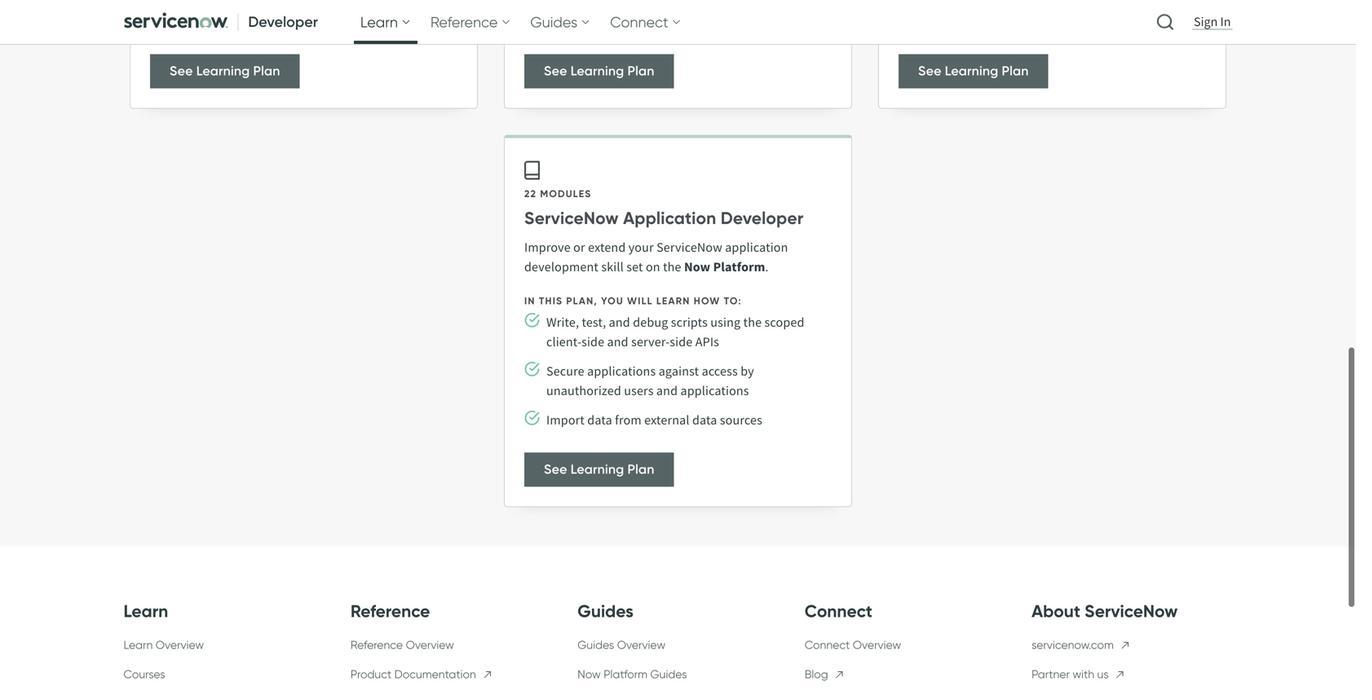Task type: vqa. For each thing, say whether or not it's contained in the screenshot.
GUIDE
no



Task type: describe. For each thing, give the bounding box(es) containing it.
connect inside "button"
[[610, 13, 668, 31]]

1 vertical spatial servicenow
[[1085, 601, 1178, 623]]

reference inside button
[[430, 13, 498, 31]]

1 vertical spatial reference
[[351, 601, 430, 623]]

learn inside button
[[360, 13, 398, 31]]

servicenow application developer
[[524, 208, 803, 229]]

0 horizontal spatial learn
[[124, 601, 168, 623]]

connect button
[[604, 0, 688, 44]]



Task type: locate. For each thing, give the bounding box(es) containing it.
sign in
[[1194, 14, 1231, 30]]

1 horizontal spatial learn
[[360, 13, 398, 31]]

0 horizontal spatial servicenow
[[524, 208, 619, 229]]

1 horizontal spatial connect
[[805, 601, 872, 623]]

developer link
[[117, 0, 328, 44]]

reference
[[430, 13, 498, 31], [351, 601, 430, 623]]

about
[[1032, 601, 1080, 623]]

learn
[[360, 13, 398, 31], [124, 601, 168, 623]]

1 vertical spatial learn
[[124, 601, 168, 623]]

1 vertical spatial guides
[[578, 601, 633, 623]]

0 vertical spatial connect
[[610, 13, 668, 31]]

application
[[623, 208, 716, 229]]

0 vertical spatial reference
[[430, 13, 498, 31]]

guides inside button
[[530, 13, 577, 31]]

servicenow
[[524, 208, 619, 229], [1085, 601, 1178, 623]]

learn button
[[354, 0, 417, 44]]

connect
[[610, 13, 668, 31], [805, 601, 872, 623]]

guides button
[[524, 0, 597, 44]]

0 horizontal spatial developer
[[248, 13, 318, 31]]

developer inside developer link
[[248, 13, 318, 31]]

0 vertical spatial developer
[[248, 13, 318, 31]]

0 vertical spatial guides
[[530, 13, 577, 31]]

reference button
[[424, 0, 517, 44]]

1 vertical spatial developer
[[721, 208, 803, 229]]

1 horizontal spatial developer
[[721, 208, 803, 229]]

0 vertical spatial servicenow
[[524, 208, 619, 229]]

sign
[[1194, 14, 1218, 30]]

0 vertical spatial learn
[[360, 13, 398, 31]]

1 vertical spatial connect
[[805, 601, 872, 623]]

guides
[[530, 13, 577, 31], [578, 601, 633, 623]]

in
[[1220, 14, 1231, 30]]

1 horizontal spatial servicenow
[[1085, 601, 1178, 623]]

sign in button
[[1191, 13, 1234, 31]]

0 horizontal spatial connect
[[610, 13, 668, 31]]

about servicenow
[[1032, 601, 1178, 623]]

developer
[[248, 13, 318, 31], [721, 208, 803, 229]]



